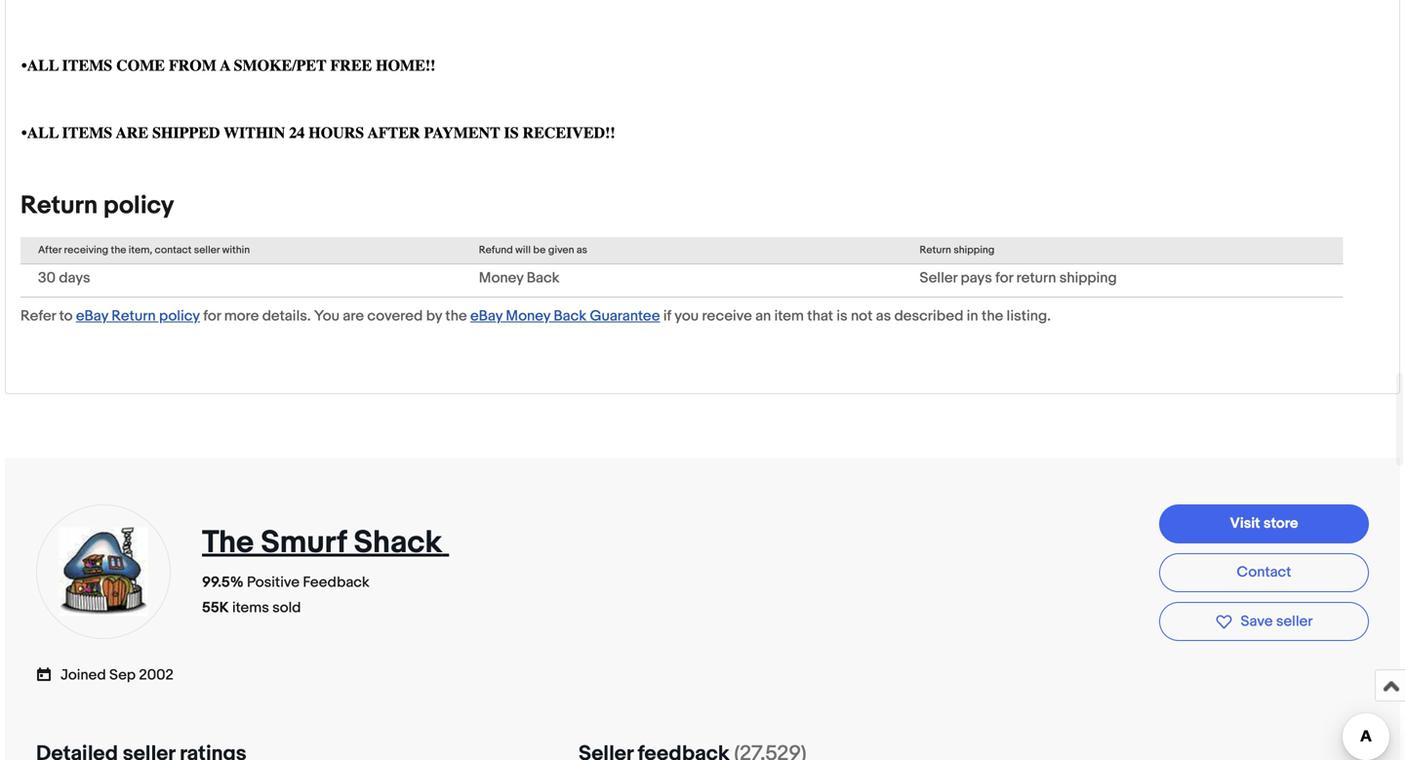 Task type: vqa. For each thing, say whether or not it's contained in the screenshot.
30
yes



Task type: describe. For each thing, give the bounding box(es) containing it.
after receiving the item, contact seller within
[[38, 244, 250, 257]]

return for return shipping
[[920, 244, 951, 257]]

within
[[222, 244, 250, 257]]

days
[[59, 269, 90, 287]]

contact link
[[1159, 553, 1369, 592]]

contact
[[155, 244, 192, 257]]

text__icon wrapper image
[[36, 665, 60, 682]]

money back
[[479, 269, 560, 287]]

1 vertical spatial shipping
[[1059, 269, 1117, 287]]

listing.
[[1007, 307, 1051, 325]]

0 vertical spatial money
[[479, 269, 523, 287]]

99.5% positive feedback 55k items sold
[[202, 574, 370, 617]]

covered
[[367, 307, 423, 325]]

2 horizontal spatial the
[[982, 307, 1003, 325]]

seller
[[920, 269, 957, 287]]

is
[[837, 307, 848, 325]]

0 vertical spatial back
[[527, 269, 560, 287]]

1 vertical spatial for
[[203, 307, 221, 325]]

30 days
[[38, 269, 90, 287]]

item,
[[129, 244, 152, 257]]

visit
[[1230, 515, 1260, 532]]

return shipping
[[920, 244, 995, 257]]

1 ebay from the left
[[76, 307, 108, 325]]

return
[[1016, 269, 1056, 287]]

joined
[[60, 667, 106, 684]]

1 vertical spatial back
[[554, 307, 587, 325]]

2 vertical spatial return
[[112, 307, 156, 325]]

55k
[[202, 599, 229, 617]]

the smurf shack
[[202, 524, 442, 562]]

are
[[343, 307, 364, 325]]

an
[[755, 307, 771, 325]]

1 horizontal spatial the
[[445, 307, 467, 325]]

1 vertical spatial money
[[506, 307, 550, 325]]

seller pays for return shipping
[[920, 269, 1117, 287]]

receiving
[[64, 244, 108, 257]]

the
[[202, 524, 254, 562]]

you
[[314, 307, 340, 325]]

you
[[675, 307, 699, 325]]

0 vertical spatial policy
[[103, 191, 174, 221]]

pays
[[961, 269, 992, 287]]



Task type: locate. For each thing, give the bounding box(es) containing it.
1 horizontal spatial ebay
[[470, 307, 503, 325]]

0 horizontal spatial return
[[20, 191, 98, 221]]

save seller
[[1241, 613, 1313, 630]]

1 horizontal spatial as
[[876, 307, 891, 325]]

details.
[[262, 307, 311, 325]]

save
[[1241, 613, 1273, 630]]

save seller button
[[1159, 602, 1369, 641]]

0 horizontal spatial seller
[[194, 244, 220, 257]]

return up seller
[[920, 244, 951, 257]]

the right in
[[982, 307, 1003, 325]]

policy
[[103, 191, 174, 221], [159, 307, 200, 325]]

money down "money back"
[[506, 307, 550, 325]]

for left more
[[203, 307, 221, 325]]

the right by
[[445, 307, 467, 325]]

seller right save
[[1276, 613, 1313, 630]]

30
[[38, 269, 56, 287]]

sep
[[109, 667, 136, 684]]

return
[[20, 191, 98, 221], [920, 244, 951, 257], [112, 307, 156, 325]]

sold
[[272, 599, 301, 617]]

to
[[59, 307, 73, 325]]

0 horizontal spatial ebay
[[76, 307, 108, 325]]

2 ebay from the left
[[470, 307, 503, 325]]

refund
[[479, 244, 513, 257]]

0 vertical spatial as
[[577, 244, 587, 257]]

seller left within
[[194, 244, 220, 257]]

return down the item, on the top left
[[112, 307, 156, 325]]

given
[[548, 244, 574, 257]]

if
[[663, 307, 671, 325]]

contact
[[1237, 563, 1291, 581]]

0 vertical spatial shipping
[[954, 244, 995, 257]]

refer to ebay return policy for more details. you are covered by the ebay money back guarantee if you receive an item that is not as described in the listing.
[[20, 307, 1051, 325]]

return policy
[[20, 191, 174, 221]]

the smurf shack link
[[202, 524, 449, 562]]

1 vertical spatial policy
[[159, 307, 200, 325]]

shipping up pays
[[954, 244, 995, 257]]

ebay right to
[[76, 307, 108, 325]]

ebay return policy link
[[76, 307, 200, 325]]

0 horizontal spatial as
[[577, 244, 587, 257]]

the smurf shack image
[[59, 527, 148, 616]]

seller
[[194, 244, 220, 257], [1276, 613, 1313, 630]]

as
[[577, 244, 587, 257], [876, 307, 891, 325]]

back left guarantee
[[554, 307, 587, 325]]

1 horizontal spatial return
[[112, 307, 156, 325]]

for right pays
[[995, 269, 1013, 287]]

in
[[967, 307, 978, 325]]

ebay
[[76, 307, 108, 325], [470, 307, 503, 325]]

0 vertical spatial for
[[995, 269, 1013, 287]]

ebay money back guarantee link
[[470, 307, 660, 325]]

shipping right return
[[1059, 269, 1117, 287]]

refund will be given as
[[479, 244, 587, 257]]

as right not
[[876, 307, 891, 325]]

2002
[[139, 667, 174, 684]]

return for return policy
[[20, 191, 98, 221]]

visit store link
[[1159, 504, 1369, 543]]

by
[[426, 307, 442, 325]]

guarantee
[[590, 307, 660, 325]]

more
[[224, 307, 259, 325]]

ebay down "money back"
[[470, 307, 503, 325]]

visit store
[[1230, 515, 1298, 532]]

money
[[479, 269, 523, 287], [506, 307, 550, 325]]

positive
[[247, 574, 300, 591]]

smurf
[[261, 524, 347, 562]]

1 horizontal spatial seller
[[1276, 613, 1313, 630]]

1 vertical spatial return
[[920, 244, 951, 257]]

money down refund
[[479, 269, 523, 287]]

for
[[995, 269, 1013, 287], [203, 307, 221, 325]]

described
[[894, 307, 963, 325]]

back down be
[[527, 269, 560, 287]]

0 horizontal spatial shipping
[[954, 244, 995, 257]]

0 vertical spatial seller
[[194, 244, 220, 257]]

0 horizontal spatial the
[[111, 244, 126, 257]]

2 horizontal spatial return
[[920, 244, 951, 257]]

after
[[38, 244, 62, 257]]

item
[[774, 307, 804, 325]]

seller inside 'button'
[[1276, 613, 1313, 630]]

0 horizontal spatial for
[[203, 307, 221, 325]]

feedback
[[303, 574, 370, 591]]

not
[[851, 307, 873, 325]]

1 vertical spatial as
[[876, 307, 891, 325]]

the left the item, on the top left
[[111, 244, 126, 257]]

shack
[[354, 524, 442, 562]]

0 vertical spatial return
[[20, 191, 98, 221]]

joined sep 2002
[[60, 667, 174, 684]]

will
[[515, 244, 531, 257]]

policy up the item, on the top left
[[103, 191, 174, 221]]

receive
[[702, 307, 752, 325]]

that
[[807, 307, 833, 325]]

be
[[533, 244, 546, 257]]

back
[[527, 269, 560, 287], [554, 307, 587, 325]]

1 vertical spatial seller
[[1276, 613, 1313, 630]]

99.5%
[[202, 574, 244, 591]]

as right given at the left of the page
[[577, 244, 587, 257]]

1 horizontal spatial for
[[995, 269, 1013, 287]]

policy left more
[[159, 307, 200, 325]]

refer
[[20, 307, 56, 325]]

store
[[1264, 515, 1298, 532]]

return up after
[[20, 191, 98, 221]]

items
[[232, 599, 269, 617]]

the
[[111, 244, 126, 257], [445, 307, 467, 325], [982, 307, 1003, 325]]

shipping
[[954, 244, 995, 257], [1059, 269, 1117, 287]]

1 horizontal spatial shipping
[[1059, 269, 1117, 287]]



